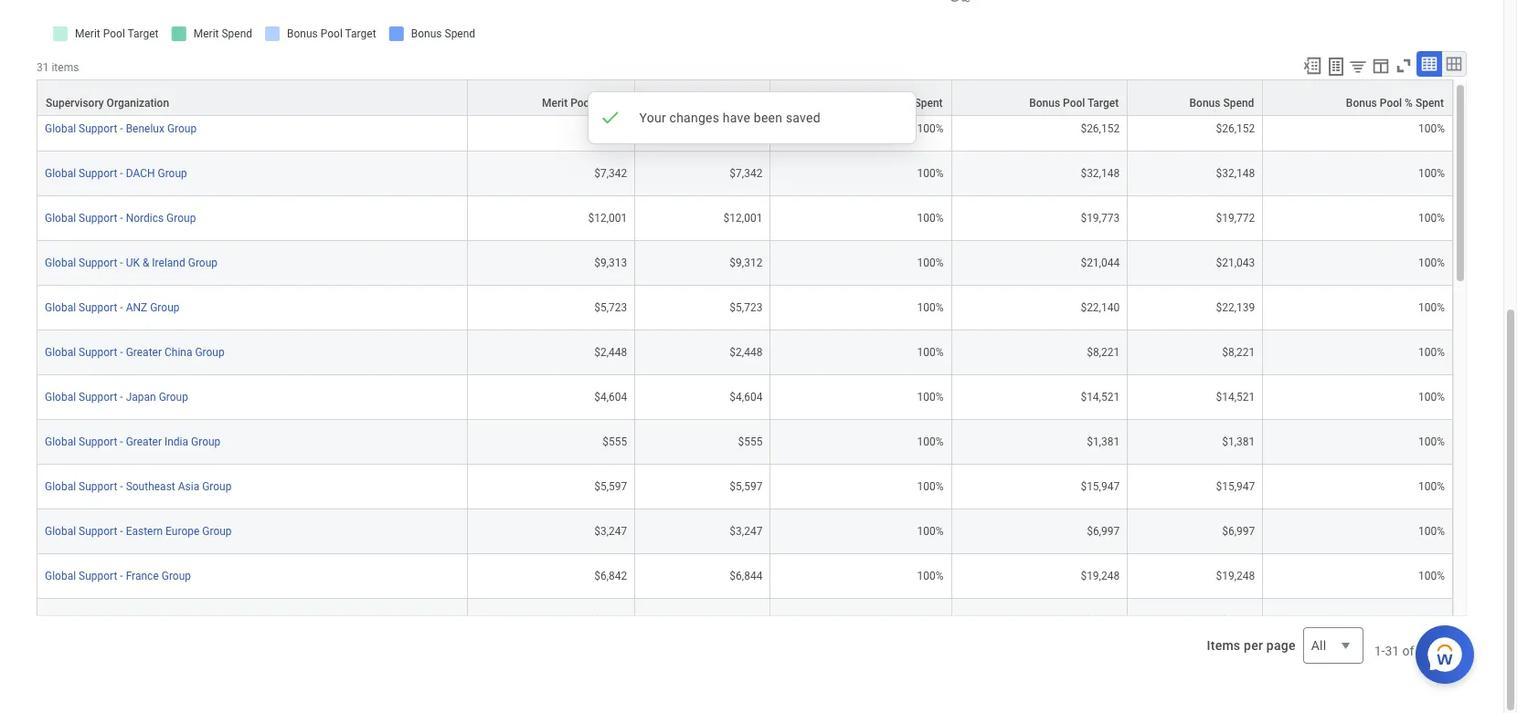 Task type: vqa. For each thing, say whether or not it's contained in the screenshot.


Task type: locate. For each thing, give the bounding box(es) containing it.
1 $6,997 from the left
[[1087, 525, 1120, 538]]

$14,521 down $22,139
[[1216, 391, 1255, 404]]

items per page
[[1207, 639, 1296, 653]]

your changes have been saved
[[639, 111, 821, 125]]

3 row from the top
[[37, 152, 1454, 196]]

$5,723 down $9,312
[[730, 301, 763, 314]]

spent inside popup button
[[1416, 97, 1444, 110]]

global support - france group link
[[45, 570, 191, 583]]

items
[[52, 61, 79, 74], [1435, 644, 1467, 659]]

11 row from the top
[[37, 510, 1454, 555]]

1 horizontal spatial spend
[[1224, 97, 1255, 110]]

- left uk
[[120, 257, 123, 269]]

1 horizontal spatial $1,316
[[730, 615, 763, 628]]

0 horizontal spatial $555
[[603, 436, 627, 449]]

1 horizontal spatial $2,448
[[730, 346, 763, 359]]

1 horizontal spatial $8,221
[[1222, 346, 1255, 359]]

1 $555 from the left
[[603, 436, 627, 449]]

$12,001
[[588, 212, 627, 225], [724, 212, 763, 225]]

$3,247 up $6,842
[[594, 525, 627, 538]]

row containing global support - dach group
[[37, 152, 1454, 196]]

4 global from the top
[[45, 257, 76, 269]]

2 - from the top
[[120, 167, 123, 180]]

1 spend from the left
[[731, 97, 762, 110]]

- for global support - greater china group
[[120, 346, 123, 359]]

merit
[[542, 97, 568, 110], [702, 97, 728, 110], [850, 97, 876, 110]]

2 spend from the left
[[1224, 97, 1255, 110]]

$11,938
[[724, 122, 763, 135]]

row containing supervisory organization
[[37, 79, 1454, 116]]

row containing global support - japan group
[[37, 376, 1454, 420]]

bonus inside bonus spend popup button
[[1190, 97, 1221, 110]]

global support - greater india group link
[[45, 436, 221, 449]]

$32,148
[[1081, 167, 1120, 180], [1216, 167, 1255, 180]]

6 row from the top
[[37, 286, 1454, 331]]

spent for merit pool % spent
[[915, 97, 943, 110]]

support for global support - anz group
[[79, 301, 117, 314]]

0 horizontal spatial spend
[[731, 97, 762, 110]]

support left eastern in the left bottom of the page
[[79, 525, 117, 538]]

1 horizontal spatial $15,947
[[1216, 481, 1255, 493]]

% inside popup button
[[1405, 97, 1413, 110]]

-
[[120, 122, 123, 135], [120, 167, 123, 180], [120, 212, 123, 225], [120, 257, 123, 269], [120, 301, 123, 314], [120, 346, 123, 359], [120, 391, 123, 404], [120, 436, 123, 449], [120, 481, 123, 493], [120, 525, 123, 538], [120, 570, 123, 583], [120, 615, 123, 628]]

1 global from the top
[[45, 122, 76, 135]]

7 - from the top
[[120, 391, 123, 404]]

pool inside popup button
[[1380, 97, 1402, 110]]

support down global support - france group at bottom
[[79, 615, 117, 628]]

0 horizontal spatial bonus
[[1029, 97, 1061, 110]]

$32,148 up $19,773
[[1081, 167, 1120, 180]]

items
[[1207, 639, 1241, 653]]

2 $26,152 from the left
[[1216, 122, 1255, 135]]

5 support from the top
[[79, 301, 117, 314]]

% for bonus
[[1405, 97, 1413, 110]]

2 $14,521 from the left
[[1216, 391, 1255, 404]]

1 pool from the left
[[571, 97, 593, 110]]

$19,773
[[1081, 212, 1120, 225]]

global support - australia group link
[[45, 615, 201, 628]]

support down global support - japan group
[[79, 436, 117, 449]]

2 support from the top
[[79, 167, 117, 180]]

7 global from the top
[[45, 391, 76, 404]]

export to excel image
[[1303, 56, 1323, 76]]

1 $14,521 from the left
[[1081, 391, 1120, 404]]

merit for merit pool target
[[542, 97, 568, 110]]

1 target from the left
[[595, 97, 626, 110]]

$26,152
[[1081, 122, 1120, 135], [1216, 122, 1255, 135]]

1 horizontal spatial $12,001
[[724, 212, 763, 225]]

9 global from the top
[[45, 481, 76, 493]]

$32,148 up $19,772
[[1216, 167, 1255, 180]]

items up supervisory
[[52, 61, 79, 74]]

items right the 'of'
[[1435, 644, 1467, 659]]

$5,723
[[594, 301, 627, 314], [730, 301, 763, 314]]

group right ireland
[[188, 257, 218, 269]]

- left australia
[[120, 615, 123, 628]]

global for global support - uk & ireland group
[[45, 257, 76, 269]]

$26,152 down bonus spend
[[1216, 122, 1255, 135]]

uk
[[126, 257, 140, 269]]

of
[[1403, 644, 1415, 659]]

31 up supervisory
[[37, 61, 49, 74]]

spend inside "popup button"
[[731, 97, 762, 110]]

0 horizontal spatial items
[[52, 61, 79, 74]]

$5,597 up $6,844
[[730, 481, 763, 493]]

1 horizontal spatial $6,997
[[1222, 525, 1255, 538]]

- left southeast
[[120, 481, 123, 493]]

expand table image
[[1445, 55, 1464, 73]]

5 row from the top
[[37, 241, 1454, 286]]

support down supervisory organization
[[79, 122, 117, 135]]

0 horizontal spatial $5,597
[[594, 481, 627, 493]]

8 global from the top
[[45, 436, 76, 449]]

0 horizontal spatial $14,521
[[1081, 391, 1120, 404]]

7 row from the top
[[37, 331, 1454, 376]]

global for global support - anz group
[[45, 301, 76, 314]]

$7,342
[[594, 167, 627, 180], [730, 167, 763, 180]]

6 - from the top
[[120, 346, 123, 359]]

$7,342 down $11,938
[[730, 167, 763, 180]]

2 $2,448 from the left
[[730, 346, 763, 359]]

1 $4,604 from the left
[[594, 391, 627, 404]]

$7,342 down $11,939
[[594, 167, 627, 180]]

$1,381
[[1087, 436, 1120, 449], [1222, 436, 1255, 449]]

2 horizontal spatial merit
[[850, 97, 876, 110]]

$1,316 down $6,844
[[730, 615, 763, 628]]

4 - from the top
[[120, 257, 123, 269]]

2 $3,247 from the left
[[730, 525, 763, 538]]

2 greater from the top
[[126, 436, 162, 449]]

$5,597 up $6,842
[[594, 481, 627, 493]]

$4,372
[[1087, 615, 1120, 628], [1222, 615, 1255, 628]]

asia
[[178, 481, 199, 493]]

2 $19,248 from the left
[[1216, 570, 1255, 583]]

1 horizontal spatial merit
[[702, 97, 728, 110]]

% inside popup button
[[904, 97, 912, 110]]

- down global support - japan group
[[120, 436, 123, 449]]

1 horizontal spatial $4,372
[[1222, 615, 1255, 628]]

0 vertical spatial greater
[[126, 346, 162, 359]]

0 horizontal spatial $7,342
[[594, 167, 627, 180]]

0 horizontal spatial $8,221
[[1087, 346, 1120, 359]]

2 $1,316 from the left
[[730, 615, 763, 628]]

spend inside popup button
[[1224, 97, 1255, 110]]

$2,448 down $9,313
[[594, 346, 627, 359]]

$19,772
[[1216, 212, 1255, 225]]

have
[[723, 111, 751, 125]]

1 horizontal spatial $19,248
[[1216, 570, 1255, 583]]

10 - from the top
[[120, 525, 123, 538]]

$21,044
[[1081, 257, 1120, 269]]

2 % from the left
[[1405, 97, 1413, 110]]

1 horizontal spatial $26,152
[[1216, 122, 1255, 135]]

toolbar
[[1294, 51, 1467, 79]]

global support - anz group link
[[45, 301, 180, 314]]

4 row from the top
[[37, 196, 1454, 241]]

10 support from the top
[[79, 525, 117, 538]]

support down global support - anz group
[[79, 346, 117, 359]]

australia
[[126, 615, 169, 628]]

7 support from the top
[[79, 391, 117, 404]]

1 bonus from the left
[[1029, 97, 1061, 110]]

global for global support - dach group
[[45, 167, 76, 180]]

1 horizontal spatial $4,604
[[730, 391, 763, 404]]

$6,997
[[1087, 525, 1120, 538], [1222, 525, 1255, 538]]

1 horizontal spatial $14,521
[[1216, 391, 1255, 404]]

- left dach
[[120, 167, 123, 180]]

8 row from the top
[[37, 376, 1454, 420]]

1 support from the top
[[79, 122, 117, 135]]

$14,521
[[1081, 391, 1120, 404], [1216, 391, 1255, 404]]

1 vertical spatial greater
[[126, 436, 162, 449]]

0 horizontal spatial $6,997
[[1087, 525, 1120, 538]]

3 support from the top
[[79, 212, 117, 225]]

global support - australia group
[[45, 615, 201, 628]]

$6,842
[[594, 570, 627, 583]]

1 vertical spatial items
[[1435, 644, 1467, 659]]

japan
[[126, 391, 156, 404]]

12 global from the top
[[45, 615, 76, 628]]

target for merit pool target
[[595, 97, 626, 110]]

5 - from the top
[[120, 301, 123, 314]]

support
[[79, 122, 117, 135], [79, 167, 117, 180], [79, 212, 117, 225], [79, 257, 117, 269], [79, 301, 117, 314], [79, 346, 117, 359], [79, 391, 117, 404], [79, 436, 117, 449], [79, 481, 117, 493], [79, 525, 117, 538], [79, 570, 117, 583], [79, 615, 117, 628]]

bonus
[[1029, 97, 1061, 110], [1190, 97, 1221, 110], [1346, 97, 1377, 110]]

$8,221 down $22,140
[[1087, 346, 1120, 359]]

support for global support - australia group
[[79, 615, 117, 628]]

1 $3,247 from the left
[[594, 525, 627, 538]]

support for global support - benelux group
[[79, 122, 117, 135]]

1 horizontal spatial %
[[1405, 97, 1413, 110]]

- for global support - nordics group
[[120, 212, 123, 225]]

target
[[595, 97, 626, 110], [1088, 97, 1119, 110]]

1 $19,248 from the left
[[1081, 570, 1120, 583]]

12 support from the top
[[79, 615, 117, 628]]

support for global support - france group
[[79, 570, 117, 583]]

31
[[37, 61, 49, 74], [1385, 644, 1400, 659], [1418, 644, 1432, 659]]

$26,152 down the bonus pool target
[[1081, 122, 1120, 135]]

2 spent from the left
[[1416, 97, 1444, 110]]

global for global support - japan group
[[45, 391, 76, 404]]

1 horizontal spatial $5,597
[[730, 481, 763, 493]]

row containing global support - greater china group
[[37, 331, 1454, 376]]

1 horizontal spatial $32,148
[[1216, 167, 1255, 180]]

9 - from the top
[[120, 481, 123, 493]]

global support - greater china group link
[[45, 346, 225, 359]]

8 support from the top
[[79, 436, 117, 449]]

global support - eastern europe group
[[45, 525, 232, 538]]

- left france
[[120, 570, 123, 583]]

- left japan
[[120, 391, 123, 404]]

notification dialog
[[587, 91, 916, 144]]

row containing global support - anz group
[[37, 286, 1454, 331]]

11 global from the top
[[45, 570, 76, 583]]

1-31 of 31 items status
[[1375, 642, 1467, 661]]

9 row from the top
[[37, 420, 1454, 465]]

3 bonus from the left
[[1346, 97, 1377, 110]]

2 $4,372 from the left
[[1222, 615, 1255, 628]]

china
[[165, 346, 192, 359]]

support left japan
[[79, 391, 117, 404]]

$12,001 up $9,312
[[724, 212, 763, 225]]

2 merit from the left
[[702, 97, 728, 110]]

$22,139
[[1216, 301, 1255, 314]]

global support - greater india group
[[45, 436, 221, 449]]

2 row from the top
[[37, 107, 1454, 152]]

$9,313
[[594, 257, 627, 269]]

1 horizontal spatial $5,723
[[730, 301, 763, 314]]

2 pool from the left
[[879, 97, 901, 110]]

1 row from the top
[[37, 79, 1454, 116]]

greater
[[126, 346, 162, 359], [126, 436, 162, 449]]

support left southeast
[[79, 481, 117, 493]]

bonus inside bonus pool % spent popup button
[[1346, 97, 1377, 110]]

10 global from the top
[[45, 525, 76, 538]]

support left uk
[[79, 257, 117, 269]]

$15,947
[[1081, 481, 1120, 493], [1216, 481, 1255, 493]]

$2,448
[[594, 346, 627, 359], [730, 346, 763, 359]]

0 horizontal spatial $1,316
[[594, 615, 627, 628]]

support left dach
[[79, 167, 117, 180]]

- up the global support - japan group link
[[120, 346, 123, 359]]

group right europe
[[202, 525, 232, 538]]

10 row from the top
[[37, 465, 1454, 510]]

0 horizontal spatial $4,604
[[594, 391, 627, 404]]

3 global from the top
[[45, 212, 76, 225]]

workday assistant region
[[1416, 619, 1482, 685]]

1 horizontal spatial items
[[1435, 644, 1467, 659]]

1 greater from the top
[[126, 346, 162, 359]]

2 bonus from the left
[[1190, 97, 1221, 110]]

row
[[37, 79, 1454, 116], [37, 107, 1454, 152], [37, 152, 1454, 196], [37, 196, 1454, 241], [37, 241, 1454, 286], [37, 286, 1454, 331], [37, 331, 1454, 376], [37, 376, 1454, 420], [37, 420, 1454, 465], [37, 465, 1454, 510], [37, 510, 1454, 555], [37, 555, 1454, 600], [37, 600, 1454, 644]]

pool for merit pool % spent
[[879, 97, 901, 110]]

- for global support - japan group
[[120, 391, 123, 404]]

0 horizontal spatial merit
[[542, 97, 568, 110]]

$5,723 down $9,313
[[594, 301, 627, 314]]

1 horizontal spatial $7,342
[[730, 167, 763, 180]]

global for global support - greater india group
[[45, 436, 76, 449]]

0 horizontal spatial $12,001
[[588, 212, 627, 225]]

$1,316 down $6,842
[[594, 615, 627, 628]]

2 target from the left
[[1088, 97, 1119, 110]]

bonus inside "bonus pool target" popup button
[[1029, 97, 1061, 110]]

8 - from the top
[[120, 436, 123, 449]]

6 global from the top
[[45, 346, 76, 359]]

0 horizontal spatial $32,148
[[1081, 167, 1120, 180]]

merit pool % spent
[[850, 97, 943, 110]]

global support - uk & ireland group link
[[45, 257, 218, 269]]

row containing global support - southeast asia group
[[37, 465, 1454, 510]]

1 horizontal spatial spent
[[1416, 97, 1444, 110]]

3 pool from the left
[[1063, 97, 1085, 110]]

group right dach
[[158, 167, 187, 180]]

$12,001 up $9,313
[[588, 212, 627, 225]]

- left eastern in the left bottom of the page
[[120, 525, 123, 538]]

global support - nordics group link
[[45, 212, 196, 225]]

0 horizontal spatial $2,448
[[594, 346, 627, 359]]

1 horizontal spatial $1,381
[[1222, 436, 1255, 449]]

row containing global support - benelux group
[[37, 107, 1454, 152]]

group right france
[[162, 570, 191, 583]]

group
[[167, 122, 197, 135], [158, 167, 187, 180], [166, 212, 196, 225], [188, 257, 218, 269], [150, 301, 180, 314], [195, 346, 225, 359], [159, 391, 188, 404], [191, 436, 221, 449], [202, 481, 232, 493], [202, 525, 232, 538], [162, 570, 191, 583], [172, 615, 201, 628]]

4 pool from the left
[[1380, 97, 1402, 110]]

bonus for bonus pool % spent
[[1346, 97, 1377, 110]]

global support - dach group link
[[45, 167, 187, 180]]

$3,247 up $6,844
[[730, 525, 763, 538]]

global for global support - greater china group
[[45, 346, 76, 359]]

2 horizontal spatial bonus
[[1346, 97, 1377, 110]]

0 horizontal spatial $4,372
[[1087, 615, 1120, 628]]

support for global support - nordics group
[[79, 212, 117, 225]]

0 horizontal spatial $1,381
[[1087, 436, 1120, 449]]

merit for merit pool % spent
[[850, 97, 876, 110]]

3 merit from the left
[[850, 97, 876, 110]]

global for global support - australia group
[[45, 615, 76, 628]]

spend
[[731, 97, 762, 110], [1224, 97, 1255, 110]]

%
[[904, 97, 912, 110], [1405, 97, 1413, 110]]

5 global from the top
[[45, 301, 76, 314]]

row containing global support - eastern europe group
[[37, 510, 1454, 555]]

0 horizontal spatial %
[[904, 97, 912, 110]]

bonus pool % spent button
[[1264, 80, 1453, 115]]

1 - from the top
[[120, 122, 123, 135]]

bonus spend button
[[1128, 80, 1263, 115]]

$9,312
[[730, 257, 763, 269]]

bonus for bonus pool target
[[1029, 97, 1061, 110]]

2 $5,723 from the left
[[730, 301, 763, 314]]

support left anz
[[79, 301, 117, 314]]

0 horizontal spatial spent
[[915, 97, 943, 110]]

row containing global support - uk & ireland group
[[37, 241, 1454, 286]]

$2,448 down $9,312
[[730, 346, 763, 359]]

merit inside "popup button"
[[702, 97, 728, 110]]

2 $6,997 from the left
[[1222, 525, 1255, 538]]

$8,221
[[1087, 346, 1120, 359], [1222, 346, 1255, 359]]

6 support from the top
[[79, 346, 117, 359]]

11 - from the top
[[120, 570, 123, 583]]

1 horizontal spatial $3,247
[[730, 525, 763, 538]]

been
[[754, 111, 783, 125]]

0 horizontal spatial $15,947
[[1081, 481, 1120, 493]]

- left nordics
[[120, 212, 123, 225]]

0 horizontal spatial $5,723
[[594, 301, 627, 314]]

0 vertical spatial items
[[52, 61, 79, 74]]

spent inside popup button
[[915, 97, 943, 110]]

13 row from the top
[[37, 600, 1454, 644]]

- for global support - southeast asia group
[[120, 481, 123, 493]]

100%
[[917, 122, 944, 135], [1419, 122, 1445, 135], [917, 167, 944, 180], [1419, 167, 1445, 180], [917, 212, 944, 225], [1419, 212, 1445, 225], [917, 257, 944, 269], [1419, 257, 1445, 269], [917, 301, 944, 314], [1419, 301, 1445, 314], [917, 346, 944, 359], [1419, 346, 1445, 359], [917, 391, 944, 404], [1419, 391, 1445, 404], [917, 436, 944, 449], [1419, 436, 1445, 449], [917, 481, 944, 493], [1419, 481, 1445, 493], [917, 525, 944, 538], [1419, 525, 1445, 538], [917, 570, 944, 583], [1419, 570, 1445, 583], [917, 615, 944, 628], [1419, 615, 1445, 628]]

- for global support - france group
[[120, 570, 123, 583]]

1 horizontal spatial bonus
[[1190, 97, 1221, 110]]

1 spent from the left
[[915, 97, 943, 110]]

support left france
[[79, 570, 117, 583]]

merit pool target button
[[468, 80, 635, 115]]

organization
[[107, 97, 169, 110]]

pool
[[571, 97, 593, 110], [879, 97, 901, 110], [1063, 97, 1085, 110], [1380, 97, 1402, 110]]

1 merit from the left
[[542, 97, 568, 110]]

global support - eastern europe group link
[[45, 525, 232, 538]]

0 horizontal spatial $3,247
[[594, 525, 627, 538]]

southeast
[[126, 481, 175, 493]]

0 horizontal spatial target
[[595, 97, 626, 110]]

1 % from the left
[[904, 97, 912, 110]]

$8,221 down $22,139
[[1222, 346, 1255, 359]]

9 support from the top
[[79, 481, 117, 493]]

31 right the 'of'
[[1418, 644, 1432, 659]]

0 horizontal spatial $26,152
[[1081, 122, 1120, 135]]

pool for merit pool target
[[571, 97, 593, 110]]

target for bonus pool target
[[1088, 97, 1119, 110]]

- left benelux
[[120, 122, 123, 135]]

31 left the 'of'
[[1385, 644, 1400, 659]]

$4,604
[[594, 391, 627, 404], [730, 391, 763, 404]]

2 global from the top
[[45, 167, 76, 180]]

1 horizontal spatial $555
[[738, 436, 763, 449]]

- left anz
[[120, 301, 123, 314]]

1 horizontal spatial target
[[1088, 97, 1119, 110]]

greater left china
[[126, 346, 162, 359]]

greater left india
[[126, 436, 162, 449]]

$5,597
[[594, 481, 627, 493], [730, 481, 763, 493]]

support left nordics
[[79, 212, 117, 225]]

global support - nordics group
[[45, 212, 196, 225]]

0 horizontal spatial $19,248
[[1081, 570, 1120, 583]]

$19,248
[[1081, 570, 1120, 583], [1216, 570, 1255, 583]]

$14,521 down $22,140
[[1081, 391, 1120, 404]]

saved
[[786, 111, 821, 125]]

4 support from the top
[[79, 257, 117, 269]]



Task type: describe. For each thing, give the bounding box(es) containing it.
support for global support - greater india group
[[79, 436, 117, 449]]

2 $4,604 from the left
[[730, 391, 763, 404]]

global support - southeast asia group link
[[45, 481, 232, 493]]

france
[[126, 570, 159, 583]]

1 $7,342 from the left
[[594, 167, 627, 180]]

ireland
[[152, 257, 185, 269]]

click to view/edit grid preferences image
[[1371, 56, 1391, 76]]

support for global support - eastern europe group
[[79, 525, 117, 538]]

global for global support - benelux group
[[45, 122, 76, 135]]

1 $1,381 from the left
[[1087, 436, 1120, 449]]

nordics
[[126, 212, 164, 225]]

row containing global support - france group
[[37, 555, 1454, 600]]

per
[[1244, 639, 1263, 653]]

2 $32,148 from the left
[[1216, 167, 1255, 180]]

your
[[639, 111, 666, 125]]

global for global support - southeast asia group
[[45, 481, 76, 493]]

global support - southeast asia group
[[45, 481, 232, 493]]

check image
[[599, 107, 621, 129]]

1 $2,448 from the left
[[594, 346, 627, 359]]

europe
[[166, 525, 200, 538]]

changes
[[670, 111, 720, 125]]

1 $5,723 from the left
[[594, 301, 627, 314]]

support for global support - southeast asia group
[[79, 481, 117, 493]]

bonus pool target button
[[952, 80, 1127, 115]]

- for global support - australia group
[[120, 615, 123, 628]]

0 horizontal spatial 31
[[37, 61, 49, 74]]

merit spend
[[702, 97, 762, 110]]

- for global support - benelux group
[[120, 122, 123, 135]]

2 $5,597 from the left
[[730, 481, 763, 493]]

2 horizontal spatial 31
[[1418, 644, 1432, 659]]

row containing global support - greater india group
[[37, 420, 1454, 465]]

global support - uk & ireland group
[[45, 257, 218, 269]]

bonus for bonus spend
[[1190, 97, 1221, 110]]

$22,140
[[1081, 301, 1120, 314]]

fullscreen image
[[1394, 56, 1414, 76]]

spend for bonus spend
[[1224, 97, 1255, 110]]

global for global support - nordics group
[[45, 212, 76, 225]]

1 $5,597 from the left
[[594, 481, 627, 493]]

support for global support - greater china group
[[79, 346, 117, 359]]

global support - anz group
[[45, 301, 180, 314]]

$21,043
[[1216, 257, 1255, 269]]

group right australia
[[172, 615, 201, 628]]

1 $4,372 from the left
[[1087, 615, 1120, 628]]

2 $8,221 from the left
[[1222, 346, 1255, 359]]

merit pool % spent button
[[771, 80, 951, 115]]

dach
[[126, 167, 155, 180]]

&
[[143, 257, 149, 269]]

31 items
[[37, 61, 79, 74]]

global support - japan group link
[[45, 391, 188, 404]]

global support - japan group
[[45, 391, 188, 404]]

$6,844
[[730, 570, 763, 583]]

spent for bonus pool % spent
[[1416, 97, 1444, 110]]

1 $15,947 from the left
[[1081, 481, 1120, 493]]

row containing global support - australia group
[[37, 600, 1454, 644]]

page
[[1267, 639, 1296, 653]]

group right nordics
[[166, 212, 196, 225]]

global support - benelux group
[[45, 122, 197, 135]]

items inside 'status'
[[1435, 644, 1467, 659]]

select to filter grid data image
[[1348, 56, 1368, 76]]

1 $32,148 from the left
[[1081, 167, 1120, 180]]

group right japan
[[159, 391, 188, 404]]

benelux
[[126, 122, 164, 135]]

group right benelux
[[167, 122, 197, 135]]

spend for merit spend
[[731, 97, 762, 110]]

support for global support - uk & ireland group
[[79, 257, 117, 269]]

global support - dach group
[[45, 167, 187, 180]]

global support - greater china group
[[45, 346, 225, 359]]

bonus spend
[[1190, 97, 1255, 110]]

merit spend button
[[636, 80, 770, 115]]

group right india
[[191, 436, 221, 449]]

1-
[[1375, 644, 1385, 659]]

supervisory organization
[[46, 97, 169, 110]]

- for global support - greater india group
[[120, 436, 123, 449]]

supervisory organization button
[[37, 80, 467, 115]]

bonus pool target
[[1029, 97, 1119, 110]]

% for merit
[[904, 97, 912, 110]]

global for global support - france group
[[45, 570, 76, 583]]

supervisory
[[46, 97, 104, 110]]

global support - benelux group link
[[45, 122, 197, 135]]

eastern
[[126, 525, 163, 538]]

2 $1,381 from the left
[[1222, 436, 1255, 449]]

table image
[[1421, 55, 1439, 73]]

1 $12,001 from the left
[[588, 212, 627, 225]]

- for global support - anz group
[[120, 301, 123, 314]]

greater for india
[[126, 436, 162, 449]]

group right china
[[195, 346, 225, 359]]

- for global support - eastern europe group
[[120, 525, 123, 538]]

export to worksheets image
[[1326, 56, 1347, 77]]

2 $12,001 from the left
[[724, 212, 763, 225]]

1 $1,316 from the left
[[594, 615, 627, 628]]

row containing global support - nordics group
[[37, 196, 1454, 241]]

1 $8,221 from the left
[[1087, 346, 1120, 359]]

support for global support - japan group
[[79, 391, 117, 404]]

group right asia
[[202, 481, 232, 493]]

2 $555 from the left
[[738, 436, 763, 449]]

pool for bonus pool % spent
[[1380, 97, 1402, 110]]

1-31 of 31 items
[[1375, 644, 1467, 659]]

- for global support - dach group
[[120, 167, 123, 180]]

items per page element
[[1205, 617, 1364, 675]]

$11,939
[[588, 122, 627, 135]]

2 $7,342 from the left
[[730, 167, 763, 180]]

pool for bonus pool target
[[1063, 97, 1085, 110]]

1 $26,152 from the left
[[1081, 122, 1120, 135]]

global for global support - eastern europe group
[[45, 525, 76, 538]]

2 $15,947 from the left
[[1216, 481, 1255, 493]]

- for global support - uk & ireland group
[[120, 257, 123, 269]]

merit pool target
[[542, 97, 626, 110]]

merit for merit spend
[[702, 97, 728, 110]]

support for global support - dach group
[[79, 167, 117, 180]]

bonus pool % spent
[[1346, 97, 1444, 110]]

group right anz
[[150, 301, 180, 314]]

greater for china
[[126, 346, 162, 359]]

india
[[165, 436, 188, 449]]

anz
[[126, 301, 147, 314]]

1 horizontal spatial 31
[[1385, 644, 1400, 659]]

global support - france group
[[45, 570, 191, 583]]



